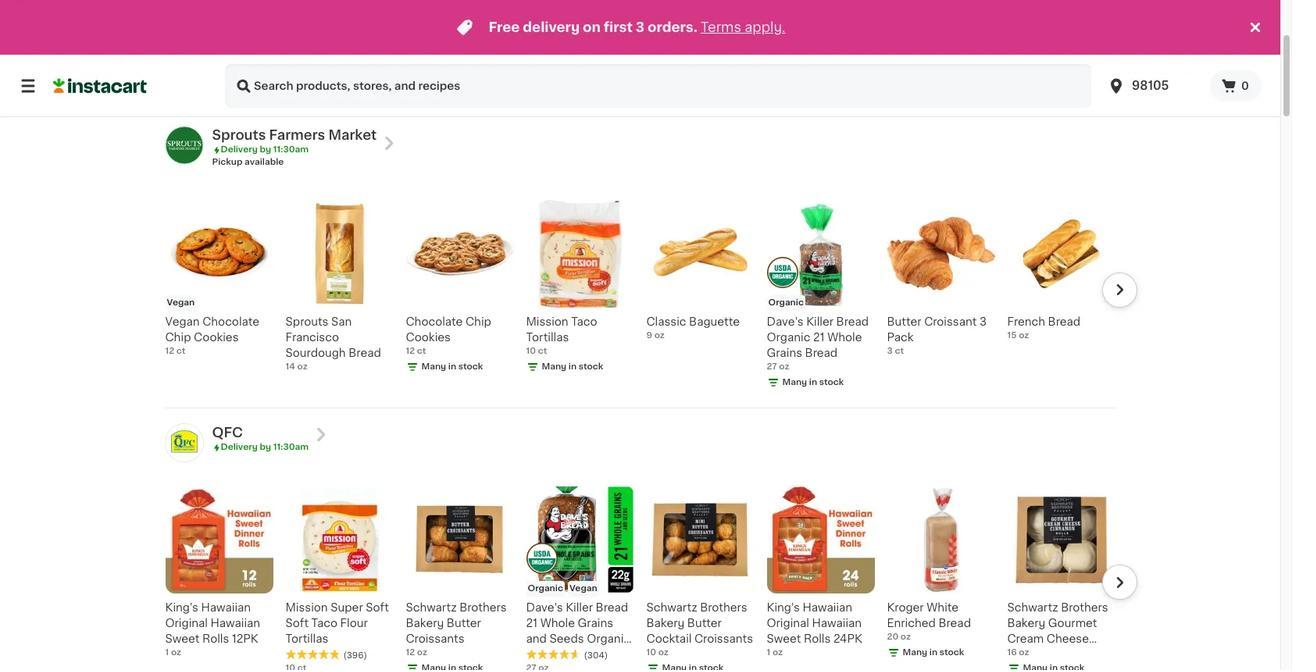 Task type: describe. For each thing, give the bounding box(es) containing it.
seeds
[[550, 634, 584, 645]]

produce link
[[240, 38, 310, 56]]

schwartz brothers bakery gourmet cream cheese cinnamon rolls
[[1008, 603, 1109, 661]]

2 by from the top
[[260, 443, 271, 452]]

sprouts farmers market image
[[165, 127, 203, 164]]

10 inside mission taco tortillas 10 ct
[[526, 347, 536, 356]]

popular
[[179, 41, 223, 52]]

15
[[1008, 331, 1017, 340]]

1 for king's hawaiian original hawaiian sweet rolls 12pk
[[165, 649, 169, 657]]

cookies inside vegan chocolate chip cookies 12 ct
[[194, 332, 239, 343]]

ct inside "butter croissant 3 pack 3 ct"
[[895, 347, 904, 356]]

qfc image
[[165, 424, 203, 462]]

white
[[927, 603, 959, 614]]

health & medicine link
[[316, 38, 442, 56]]

breakfast link
[[469, 66, 545, 84]]

dave's killer bread organic 21 whole grains bread 27 oz
[[767, 316, 869, 371]]

cream
[[1008, 634, 1044, 645]]

bakery for schwartz brothers bakery butter cocktail croissants 10 oz
[[647, 618, 685, 629]]

chocolate inside vegan chocolate chip cookies 12 ct
[[203, 316, 259, 327]]

care
[[766, 41, 793, 52]]

mission taco tortillas 10 ct
[[526, 316, 597, 356]]

27
[[767, 363, 777, 371]]

dave's killer bread 21 whole grains and seeds organic bread
[[526, 603, 631, 661]]

many in stock for bread
[[903, 649, 964, 657]]

bakery for schwartz brothers bakery gourmet cream cheese cinnamon rolls
[[1008, 618, 1046, 629]]

ct inside vegan chocolate chip cookies 12 ct
[[176, 347, 186, 356]]

organic inside the dave's killer bread 21 whole grains and seeds organic bread
[[587, 634, 631, 645]]

household
[[890, 41, 951, 52]]

classic
[[647, 316, 686, 327]]

alcohol link
[[345, 66, 409, 84]]

whole inside 'dave's killer bread organic 21 whole grains bread 27 oz'
[[828, 332, 862, 343]]

enriched
[[887, 618, 936, 629]]

personal
[[714, 41, 763, 52]]

in for 10
[[569, 363, 577, 371]]

popular link
[[168, 38, 234, 56]]

medicine
[[379, 41, 431, 52]]

schwartz for schwartz brothers bakery butter croissants
[[406, 603, 457, 614]]

beauty
[[821, 41, 861, 52]]

french bread 15 oz
[[1008, 316, 1081, 340]]

2 delivery by 11:30am from the top
[[221, 443, 309, 452]]

mission super soft soft taco flour tortillas
[[286, 603, 389, 645]]

king's hawaiian original hawaiian sweet rolls 12pk 1 oz
[[165, 603, 260, 657]]

and
[[526, 634, 547, 645]]

many in stock for 12
[[422, 363, 483, 371]]

meat & seafood
[[179, 70, 270, 80]]

24pk
[[834, 634, 863, 645]]

& for snacks
[[637, 41, 646, 52]]

delivery
[[523, 21, 580, 34]]

pets link
[[415, 66, 463, 84]]

produce
[[251, 41, 299, 52]]

gourmet
[[1048, 618, 1097, 629]]

croissant
[[924, 316, 977, 327]]

21 inside the dave's killer bread 21 whole grains and seeds organic bread
[[526, 618, 538, 629]]

0 vertical spatial soft
[[366, 603, 389, 614]]

bakery link
[[448, 38, 510, 56]]

chip inside vegan chocolate chip cookies 12 ct
[[165, 332, 191, 343]]

sprouts san francisco sourdough bread 14 oz
[[286, 316, 381, 371]]

2 11:30am from the top
[[273, 443, 309, 452]]

snacks & candy
[[593, 41, 686, 52]]

classic baguette 9 oz
[[647, 316, 740, 340]]

(396)
[[343, 652, 367, 661]]

cinnamon
[[1008, 650, 1064, 661]]

grains inside the dave's killer bread 21 whole grains and seeds organic bread
[[578, 618, 613, 629]]

3 for 3
[[887, 347, 893, 356]]

tortillas inside mission super soft soft taco flour tortillas
[[286, 634, 328, 645]]

french
[[1008, 316, 1046, 327]]

12 inside the schwartz brothers bakery butter croissants 12 oz
[[406, 649, 415, 657]]

brothers for schwartz brothers bakery butter croissants
[[460, 603, 507, 614]]

3 for on
[[636, 21, 645, 34]]

snacks & candy link
[[582, 38, 697, 56]]

organic vegan
[[528, 585, 597, 593]]

snacks
[[593, 41, 634, 52]]

14
[[286, 363, 295, 371]]

1 by from the top
[[260, 145, 271, 154]]

many for 12
[[422, 363, 446, 371]]

original for king's hawaiian original hawaiian sweet rolls 24pk
[[767, 618, 809, 629]]

kroger white enriched bread 20 oz
[[887, 603, 971, 642]]

cheese
[[1047, 634, 1089, 645]]

beverages link
[[968, 38, 1050, 56]]

98105
[[1132, 80, 1169, 91]]

oz inside french bread 15 oz
[[1019, 331, 1029, 340]]

schwartz brothers bakery butter cocktail croissants 10 oz
[[647, 603, 753, 657]]

market
[[329, 129, 377, 141]]

orders.
[[648, 21, 698, 34]]

vegan chocolate chip cookies 12 ct
[[165, 316, 259, 356]]

Search field
[[225, 64, 1092, 108]]

9
[[647, 331, 652, 340]]

bread inside kroger white enriched bread 20 oz
[[939, 618, 971, 629]]

king's hawaiian original hawaiian sweet rolls 24pk 1 oz
[[767, 603, 863, 657]]

qfc
[[212, 427, 243, 439]]

mission for ct
[[526, 316, 569, 327]]

meat & seafood link
[[168, 66, 281, 84]]

in for organic
[[809, 378, 817, 387]]

2 vertical spatial vegan
[[570, 585, 597, 593]]

apply.
[[745, 21, 786, 34]]

taco inside mission taco tortillas 10 ct
[[571, 316, 597, 327]]

beauty link
[[810, 38, 872, 56]]

12pk
[[232, 634, 258, 645]]

croissants inside the schwartz brothers bakery butter croissants 12 oz
[[406, 634, 465, 645]]

21 inside 'dave's killer bread organic 21 whole grains bread 27 oz'
[[813, 332, 825, 343]]

vegan for vegan
[[167, 298, 195, 307]]

grains inside 'dave's killer bread organic 21 whole grains bread 27 oz'
[[767, 348, 802, 359]]

personal care
[[714, 41, 793, 52]]

stock for mission taco tortillas
[[579, 363, 603, 371]]

rolls for 12pk
[[202, 634, 229, 645]]

meat
[[179, 70, 208, 80]]

dave's for 21
[[526, 603, 563, 614]]

candy
[[648, 41, 686, 52]]

seafood
[[223, 70, 270, 80]]

terms
[[701, 21, 742, 34]]

free
[[489, 21, 520, 34]]

item badge image for dave's killer bread organic 21 whole grains bread
[[767, 257, 798, 288]]

organic up 'dave's killer bread organic 21 whole grains bread 27 oz'
[[768, 298, 804, 307]]

in for 12
[[448, 363, 456, 371]]

household link
[[879, 38, 962, 56]]



Task type: vqa. For each thing, say whether or not it's contained in the screenshot.
11:30am
yes



Task type: locate. For each thing, give the bounding box(es) containing it.
stock for chocolate chip cookies
[[458, 363, 483, 371]]

stock
[[458, 363, 483, 371], [579, 363, 603, 371], [819, 378, 844, 387], [940, 649, 964, 657]]

98105 button
[[1098, 64, 1210, 108], [1107, 64, 1201, 108]]

2 horizontal spatial 3
[[980, 316, 987, 327]]

croissants inside schwartz brothers bakery butter cocktail croissants 10 oz
[[695, 634, 753, 645]]

3 ct from the left
[[538, 347, 547, 356]]

0 vertical spatial by
[[260, 145, 271, 154]]

0 vertical spatial 21
[[813, 332, 825, 343]]

many for organic
[[783, 378, 807, 387]]

0 horizontal spatial soft
[[286, 618, 309, 629]]

king's for king's hawaiian original hawaiian sweet rolls 24pk
[[767, 603, 800, 614]]

2 brothers from the left
[[700, 603, 748, 614]]

1 horizontal spatial chocolate
[[406, 316, 463, 327]]

frozen link
[[516, 38, 576, 56]]

many down chocolate chip cookies 12 ct
[[422, 363, 446, 371]]

0 horizontal spatial taco
[[311, 618, 338, 629]]

terms apply. link
[[701, 21, 786, 34]]

on
[[583, 21, 601, 34]]

butter inside the schwartz brothers bakery butter croissants 12 oz
[[447, 618, 481, 629]]

0 horizontal spatial 21
[[526, 618, 538, 629]]

vegan for vegan chocolate chip cookies 12 ct
[[165, 316, 200, 327]]

1 delivery by 11:30am from the top
[[221, 145, 309, 154]]

item badge image for dave's killer bread 21 whole grains and seeds organic bread
[[526, 543, 558, 574]]

king's inside king's hawaiian original hawaiian sweet rolls 12pk 1 oz
[[165, 603, 198, 614]]

oz inside king's hawaiian original hawaiian sweet rolls 12pk 1 oz
[[171, 649, 181, 657]]

many for bread
[[903, 649, 928, 657]]

bread inside sprouts san francisco sourdough bread 14 oz
[[349, 348, 381, 359]]

0 vertical spatial vegan
[[167, 298, 195, 307]]

farmers
[[269, 129, 325, 141]]

0 horizontal spatial chocolate
[[203, 316, 259, 327]]

first
[[604, 21, 633, 34]]

frozen
[[527, 41, 565, 52]]

0 horizontal spatial 10
[[526, 347, 536, 356]]

in down chocolate chip cookies 12 ct
[[448, 363, 456, 371]]

1 vertical spatial delivery by 11:30am
[[221, 443, 309, 452]]

butter inside schwartz brothers bakery butter cocktail croissants 10 oz
[[687, 618, 722, 629]]

many in stock down kroger white enriched bread 20 oz
[[903, 649, 964, 657]]

item carousel region for sprouts farmers market
[[143, 194, 1137, 402]]

sprouts inside sprouts san francisco sourdough bread 14 oz
[[286, 316, 329, 327]]

killer inside 'dave's killer bread organic 21 whole grains bread 27 oz'
[[807, 316, 834, 327]]

1 horizontal spatial 10
[[647, 649, 656, 657]]

delivery
[[221, 145, 258, 154], [221, 443, 258, 452]]

1 vertical spatial delivery
[[221, 443, 258, 452]]

0 horizontal spatial grains
[[578, 618, 613, 629]]

0 vertical spatial delivery
[[221, 145, 258, 154]]

2 horizontal spatial brothers
[[1061, 603, 1109, 614]]

schwartz inside schwartz brothers bakery butter cocktail croissants 10 oz
[[647, 603, 697, 614]]

delivery up pickup available
[[221, 145, 258, 154]]

chocolate
[[203, 316, 259, 327], [406, 316, 463, 327]]

1 original from the left
[[165, 618, 208, 629]]

in
[[448, 363, 456, 371], [569, 363, 577, 371], [809, 378, 817, 387], [930, 649, 938, 657]]

cookies inside chocolate chip cookies 12 ct
[[406, 332, 451, 343]]

1 horizontal spatial 21
[[813, 332, 825, 343]]

health & medicine
[[327, 41, 431, 52]]

item carousel region
[[143, 194, 1137, 402], [143, 480, 1137, 670]]

1 horizontal spatial tortillas
[[526, 332, 569, 343]]

rolls inside king's hawaiian original hawaiian sweet rolls 24pk 1 oz
[[804, 634, 831, 645]]

bakery right flour
[[406, 618, 444, 629]]

3 inside limited time offer region
[[636, 21, 645, 34]]

grains up 27
[[767, 348, 802, 359]]

21
[[813, 332, 825, 343], [526, 618, 538, 629]]

delivery by 11:30am down qfc
[[221, 443, 309, 452]]

12
[[165, 347, 174, 356], [406, 347, 415, 356], [406, 649, 415, 657]]

1 horizontal spatial king's
[[767, 603, 800, 614]]

0 vertical spatial dave's
[[767, 316, 804, 327]]

mission inside mission super soft soft taco flour tortillas
[[286, 603, 328, 614]]

3
[[636, 21, 645, 34], [980, 316, 987, 327], [887, 347, 893, 356]]

rolls inside king's hawaiian original hawaiian sweet rolls 12pk 1 oz
[[202, 634, 229, 645]]

chip
[[466, 316, 491, 327], [165, 332, 191, 343]]

francisco
[[286, 332, 339, 343]]

& for meat
[[211, 70, 220, 80]]

health
[[327, 41, 364, 52]]

oz
[[655, 331, 665, 340], [1019, 331, 1029, 340], [297, 363, 308, 371], [779, 363, 790, 371], [901, 633, 911, 642], [171, 649, 181, 657], [417, 649, 427, 657], [658, 649, 669, 657], [773, 649, 783, 657], [1019, 649, 1029, 657]]

bakery inside schwartz brothers bakery butter cocktail croissants 10 oz
[[647, 618, 685, 629]]

0 button
[[1210, 70, 1262, 102]]

3 schwartz from the left
[[1008, 603, 1058, 614]]

3 brothers from the left
[[1061, 603, 1109, 614]]

0 horizontal spatial dave's
[[526, 603, 563, 614]]

1 vertical spatial chip
[[165, 332, 191, 343]]

1 horizontal spatial sweet
[[767, 634, 801, 645]]

12 inside chocolate chip cookies 12 ct
[[406, 347, 415, 356]]

& for health
[[367, 41, 376, 52]]

stock down chocolate chip cookies 12 ct
[[458, 363, 483, 371]]

0 horizontal spatial &
[[211, 70, 220, 80]]

None search field
[[225, 64, 1092, 108]]

whole up seeds
[[540, 618, 575, 629]]

& down free delivery on first 3 orders. terms apply.
[[637, 41, 646, 52]]

stock down mission taco tortillas 10 ct
[[579, 363, 603, 371]]

sprouts for sprouts san francisco sourdough bread 14 oz
[[286, 316, 329, 327]]

1 horizontal spatial brothers
[[700, 603, 748, 614]]

schwartz inside "schwartz brothers bakery gourmet cream cheese cinnamon rolls"
[[1008, 603, 1058, 614]]

bakery up cocktail
[[647, 618, 685, 629]]

butter inside "butter croissant 3 pack 3 ct"
[[887, 316, 922, 327]]

1 brothers from the left
[[460, 603, 507, 614]]

bakery down the free
[[459, 41, 499, 52]]

many down mission taco tortillas 10 ct
[[542, 363, 567, 371]]

0 vertical spatial grains
[[767, 348, 802, 359]]

pickup available
[[212, 158, 284, 166]]

bakery up cream at the bottom right of the page
[[1008, 618, 1046, 629]]

butter croissant 3 pack 3 ct
[[887, 316, 987, 356]]

0 horizontal spatial cookies
[[194, 332, 239, 343]]

1 horizontal spatial cookies
[[406, 332, 451, 343]]

king's for king's hawaiian original hawaiian sweet rolls 12pk
[[165, 603, 198, 614]]

1 horizontal spatial original
[[767, 618, 809, 629]]

1 vertical spatial by
[[260, 443, 271, 452]]

1 98105 button from the left
[[1098, 64, 1210, 108]]

0 vertical spatial 11:30am
[[273, 145, 309, 154]]

1 vertical spatial vegan
[[165, 316, 200, 327]]

stock for dave's killer bread organic 21 whole grains bread
[[819, 378, 844, 387]]

in down kroger white enriched bread 20 oz
[[930, 649, 938, 657]]

1 inside king's hawaiian original hawaiian sweet rolls 12pk 1 oz
[[165, 649, 169, 657]]

brothers inside the schwartz brothers bakery butter croissants 12 oz
[[460, 603, 507, 614]]

in down 'dave's killer bread organic 21 whole grains bread 27 oz'
[[809, 378, 817, 387]]

brothers inside schwartz brothers bakery butter cocktail croissants 10 oz
[[700, 603, 748, 614]]

20
[[887, 633, 899, 642]]

sweet for king's hawaiian original hawaiian sweet rolls 24pk
[[767, 634, 801, 645]]

1 cookies from the left
[[194, 332, 239, 343]]

1 vertical spatial grains
[[578, 618, 613, 629]]

(304)
[[584, 652, 608, 661]]

0 vertical spatial whole
[[828, 332, 862, 343]]

baby
[[298, 70, 327, 80]]

1 chocolate from the left
[[203, 316, 259, 327]]

sweet left 12pk
[[165, 634, 200, 645]]

organic up 27
[[767, 332, 811, 343]]

in down mission taco tortillas 10 ct
[[569, 363, 577, 371]]

0 vertical spatial 3
[[636, 21, 645, 34]]

12 inside vegan chocolate chip cookies 12 ct
[[165, 347, 174, 356]]

0 vertical spatial mission
[[526, 316, 569, 327]]

instacart logo image
[[53, 77, 147, 95]]

1 for king's hawaiian original hawaiian sweet rolls 24pk
[[767, 649, 771, 657]]

item carousel region containing vegan chocolate chip cookies
[[143, 194, 1137, 402]]

sprouts for sprouts farmers market
[[212, 129, 266, 141]]

2 king's from the left
[[767, 603, 800, 614]]

vegan
[[167, 298, 195, 307], [165, 316, 200, 327], [570, 585, 597, 593]]

dave's up 27
[[767, 316, 804, 327]]

1 vertical spatial 10
[[647, 649, 656, 657]]

3 right croissant
[[980, 316, 987, 327]]

killer for whole
[[566, 603, 593, 614]]

0 horizontal spatial sweet
[[165, 634, 200, 645]]

0 vertical spatial item carousel region
[[143, 194, 1137, 402]]

2 horizontal spatial &
[[637, 41, 646, 52]]

chocolate inside chocolate chip cookies 12 ct
[[406, 316, 463, 327]]

sourdough
[[286, 348, 346, 359]]

0 vertical spatial tortillas
[[526, 332, 569, 343]]

stock for kroger white enriched bread
[[940, 649, 964, 657]]

3 down pack
[[887, 347, 893, 356]]

0 vertical spatial killer
[[807, 316, 834, 327]]

king's
[[165, 603, 198, 614], [767, 603, 800, 614]]

king's inside king's hawaiian original hawaiian sweet rolls 24pk 1 oz
[[767, 603, 800, 614]]

1 horizontal spatial 1
[[767, 649, 771, 657]]

0 horizontal spatial croissants
[[406, 634, 465, 645]]

0 horizontal spatial schwartz
[[406, 603, 457, 614]]

1 vertical spatial killer
[[566, 603, 593, 614]]

bread
[[837, 316, 869, 327], [1048, 316, 1081, 327], [349, 348, 381, 359], [805, 348, 838, 359], [596, 603, 628, 614], [939, 618, 971, 629], [526, 650, 559, 661]]

flour
[[340, 618, 368, 629]]

many in stock down mission taco tortillas 10 ct
[[542, 363, 603, 371]]

0 horizontal spatial whole
[[540, 618, 575, 629]]

0 horizontal spatial brothers
[[460, 603, 507, 614]]

0 vertical spatial taco
[[571, 316, 597, 327]]

many for 10
[[542, 363, 567, 371]]

1 vertical spatial 21
[[526, 618, 538, 629]]

tortillas inside mission taco tortillas 10 ct
[[526, 332, 569, 343]]

2 item carousel region from the top
[[143, 480, 1137, 670]]

1 11:30am from the top
[[273, 145, 309, 154]]

1 horizontal spatial chip
[[466, 316, 491, 327]]

0 vertical spatial 10
[[526, 347, 536, 356]]

bakery
[[459, 41, 499, 52], [406, 618, 444, 629], [647, 618, 685, 629], [1008, 618, 1046, 629]]

0 vertical spatial item badge image
[[767, 257, 798, 288]]

pack
[[887, 332, 914, 343]]

stock down 'dave's killer bread organic 21 whole grains bread 27 oz'
[[819, 378, 844, 387]]

1 horizontal spatial dave's
[[767, 316, 804, 327]]

brothers inside "schwartz brothers bakery gourmet cream cheese cinnamon rolls"
[[1061, 603, 1109, 614]]

tortillas
[[526, 332, 569, 343], [286, 634, 328, 645]]

alcohol
[[355, 70, 398, 80]]

1 horizontal spatial mission
[[526, 316, 569, 327]]

mission for taco
[[286, 603, 328, 614]]

1 horizontal spatial &
[[367, 41, 376, 52]]

dave's
[[767, 316, 804, 327], [526, 603, 563, 614]]

sprouts farmers market
[[212, 129, 377, 141]]

2 1 from the left
[[767, 649, 771, 657]]

2 horizontal spatial schwartz
[[1008, 603, 1058, 614]]

by
[[260, 145, 271, 154], [260, 443, 271, 452]]

1 vertical spatial taco
[[311, 618, 338, 629]]

organic up (304)
[[587, 634, 631, 645]]

1 horizontal spatial killer
[[807, 316, 834, 327]]

schwartz inside the schwartz brothers bakery butter croissants 12 oz
[[406, 603, 457, 614]]

2 ct from the left
[[417, 347, 426, 356]]

oz inside kroger white enriched bread 20 oz
[[901, 633, 911, 642]]

& right "health"
[[367, 41, 376, 52]]

whole
[[828, 332, 862, 343], [540, 618, 575, 629]]

organic inside 'dave's killer bread organic 21 whole grains bread 27 oz'
[[767, 332, 811, 343]]

2 cookies from the left
[[406, 332, 451, 343]]

dave's down organic vegan
[[526, 603, 563, 614]]

★★★★★
[[286, 650, 340, 661], [286, 650, 340, 661], [526, 650, 581, 661], [526, 650, 581, 661]]

item carousel region containing king's hawaiian original hawaiian sweet rolls 12pk
[[143, 480, 1137, 670]]

0 horizontal spatial sprouts
[[212, 129, 266, 141]]

1 horizontal spatial butter
[[687, 618, 722, 629]]

2 delivery from the top
[[221, 443, 258, 452]]

1 delivery from the top
[[221, 145, 258, 154]]

many in stock down chocolate chip cookies 12 ct
[[422, 363, 483, 371]]

4 ct from the left
[[895, 347, 904, 356]]

breakfast
[[480, 70, 534, 80]]

1 horizontal spatial grains
[[767, 348, 802, 359]]

oz inside the schwartz brothers bakery butter croissants 12 oz
[[417, 649, 427, 657]]

personal care link
[[703, 38, 804, 56]]

soft up flour
[[366, 603, 389, 614]]

many in stock down 'dave's killer bread organic 21 whole grains bread 27 oz'
[[783, 378, 844, 387]]

0 horizontal spatial 3
[[636, 21, 645, 34]]

bakery for schwartz brothers bakery butter croissants 12 oz
[[406, 618, 444, 629]]

1 horizontal spatial schwartz
[[647, 603, 697, 614]]

1 croissants from the left
[[406, 634, 465, 645]]

0 horizontal spatial chip
[[165, 332, 191, 343]]

cocktail
[[647, 634, 692, 645]]

killer
[[807, 316, 834, 327], [566, 603, 593, 614]]

grains
[[767, 348, 802, 359], [578, 618, 613, 629]]

2 croissants from the left
[[695, 634, 753, 645]]

dave's inside 'dave's killer bread organic 21 whole grains bread 27 oz'
[[767, 316, 804, 327]]

mission
[[526, 316, 569, 327], [286, 603, 328, 614]]

sweet left 24pk on the right bottom of page
[[767, 634, 801, 645]]

many down enriched
[[903, 649, 928, 657]]

1 schwartz from the left
[[406, 603, 457, 614]]

original inside king's hawaiian original hawaiian sweet rolls 24pk 1 oz
[[767, 618, 809, 629]]

vegan inside vegan chocolate chip cookies 12 ct
[[165, 316, 200, 327]]

baguette
[[689, 316, 740, 327]]

chip inside chocolate chip cookies 12 ct
[[466, 316, 491, 327]]

0 horizontal spatial killer
[[566, 603, 593, 614]]

butter for schwartz brothers bakery butter croissants
[[447, 618, 481, 629]]

oz inside the classic baguette 9 oz
[[655, 331, 665, 340]]

many down 'dave's killer bread organic 21 whole grains bread 27 oz'
[[783, 378, 807, 387]]

taco
[[571, 316, 597, 327], [311, 618, 338, 629]]

ct inside chocolate chip cookies 12 ct
[[417, 347, 426, 356]]

original
[[165, 618, 208, 629], [767, 618, 809, 629]]

1 sweet from the left
[[165, 634, 200, 645]]

1 horizontal spatial sprouts
[[286, 316, 329, 327]]

oz inside schwartz brothers bakery butter cocktail croissants 10 oz
[[658, 649, 669, 657]]

oz inside sprouts san francisco sourdough bread 14 oz
[[297, 363, 308, 371]]

item badge image
[[767, 257, 798, 288], [526, 543, 558, 574]]

& right meat
[[211, 70, 220, 80]]

delivery by 11:30am up available
[[221, 145, 309, 154]]

bakery inside "schwartz brothers bakery gourmet cream cheese cinnamon rolls"
[[1008, 618, 1046, 629]]

kroger
[[887, 603, 924, 614]]

2 original from the left
[[767, 618, 809, 629]]

rolls left 12pk
[[202, 634, 229, 645]]

10 inside schwartz brothers bakery butter cocktail croissants 10 oz
[[647, 649, 656, 657]]

baby link
[[287, 66, 338, 84]]

0 horizontal spatial 1
[[165, 649, 169, 657]]

1
[[165, 649, 169, 657], [767, 649, 771, 657]]

killer for 21
[[807, 316, 834, 327]]

sweet inside king's hawaiian original hawaiian sweet rolls 24pk 1 oz
[[767, 634, 801, 645]]

1 horizontal spatial whole
[[828, 332, 862, 343]]

pets
[[426, 70, 452, 80]]

rolls for 24pk
[[804, 634, 831, 645]]

1 vertical spatial sprouts
[[286, 316, 329, 327]]

whole left pack
[[828, 332, 862, 343]]

whole inside the dave's killer bread 21 whole grains and seeds organic bread
[[540, 618, 575, 629]]

cookies
[[194, 332, 239, 343], [406, 332, 451, 343]]

1 horizontal spatial taco
[[571, 316, 597, 327]]

2 horizontal spatial rolls
[[1067, 650, 1093, 661]]

schwartz brothers bakery butter croissants 12 oz
[[406, 603, 507, 657]]

bakery inside the schwartz brothers bakery butter croissants 12 oz
[[406, 618, 444, 629]]

pickup
[[212, 158, 243, 166]]

original inside king's hawaiian original hawaiian sweet rolls 12pk 1 oz
[[165, 618, 208, 629]]

0 vertical spatial sprouts
[[212, 129, 266, 141]]

chocolate chip cookies 12 ct
[[406, 316, 491, 356]]

1 vertical spatial mission
[[286, 603, 328, 614]]

brothers for schwartz brothers bakery butter cocktail croissants
[[700, 603, 748, 614]]

0 horizontal spatial rolls
[[202, 634, 229, 645]]

butter for schwartz brothers bakery butter cocktail croissants
[[687, 618, 722, 629]]

bread inside french bread 15 oz
[[1048, 316, 1081, 327]]

16
[[1008, 649, 1017, 657]]

2 98105 button from the left
[[1107, 64, 1201, 108]]

rolls left 24pk on the right bottom of page
[[804, 634, 831, 645]]

available
[[245, 158, 284, 166]]

0 horizontal spatial original
[[165, 618, 208, 629]]

beverages
[[979, 41, 1039, 52]]

dave's inside the dave's killer bread 21 whole grains and seeds organic bread
[[526, 603, 563, 614]]

croissants
[[406, 634, 465, 645], [695, 634, 753, 645]]

killer inside the dave's killer bread 21 whole grains and seeds organic bread
[[566, 603, 593, 614]]

ct inside mission taco tortillas 10 ct
[[538, 347, 547, 356]]

0 horizontal spatial butter
[[447, 618, 481, 629]]

brothers
[[460, 603, 507, 614], [700, 603, 748, 614], [1061, 603, 1109, 614]]

item carousel region for qfc
[[143, 480, 1137, 670]]

1 vertical spatial soft
[[286, 618, 309, 629]]

16 oz
[[1008, 649, 1029, 657]]

1 vertical spatial whole
[[540, 618, 575, 629]]

0 vertical spatial delivery by 11:30am
[[221, 145, 309, 154]]

1 horizontal spatial 3
[[887, 347, 893, 356]]

2 horizontal spatial butter
[[887, 316, 922, 327]]

oz inside king's hawaiian original hawaiian sweet rolls 24pk 1 oz
[[773, 649, 783, 657]]

rolls inside "schwartz brothers bakery gourmet cream cheese cinnamon rolls"
[[1067, 650, 1093, 661]]

1 vertical spatial item carousel region
[[143, 480, 1137, 670]]

1 ct from the left
[[176, 347, 186, 356]]

sweet inside king's hawaiian original hawaiian sweet rolls 12pk 1 oz
[[165, 634, 200, 645]]

stock down kroger white enriched bread 20 oz
[[940, 649, 964, 657]]

original for king's hawaiian original hawaiian sweet rolls 12pk
[[165, 618, 208, 629]]

0 horizontal spatial mission
[[286, 603, 328, 614]]

1 horizontal spatial croissants
[[695, 634, 753, 645]]

many in stock for organic
[[783, 378, 844, 387]]

2 chocolate from the left
[[406, 316, 463, 327]]

1 vertical spatial dave's
[[526, 603, 563, 614]]

1 inside king's hawaiian original hawaiian sweet rolls 24pk 1 oz
[[767, 649, 771, 657]]

0 vertical spatial chip
[[466, 316, 491, 327]]

dave's for organic
[[767, 316, 804, 327]]

0
[[1242, 80, 1249, 91]]

organic up and
[[528, 585, 563, 593]]

1 vertical spatial item badge image
[[526, 543, 558, 574]]

0 horizontal spatial king's
[[165, 603, 198, 614]]

1 1 from the left
[[165, 649, 169, 657]]

sweet for king's hawaiian original hawaiian sweet rolls 12pk
[[165, 634, 200, 645]]

&
[[367, 41, 376, 52], [637, 41, 646, 52], [211, 70, 220, 80]]

grains up (304)
[[578, 618, 613, 629]]

taco inside mission super soft soft taco flour tortillas
[[311, 618, 338, 629]]

0 horizontal spatial tortillas
[[286, 634, 328, 645]]

0 horizontal spatial item badge image
[[526, 543, 558, 574]]

ct
[[176, 347, 186, 356], [417, 347, 426, 356], [538, 347, 547, 356], [895, 347, 904, 356]]

1 vertical spatial 3
[[980, 316, 987, 327]]

1 king's from the left
[[165, 603, 198, 614]]

rolls
[[202, 634, 229, 645], [804, 634, 831, 645], [1067, 650, 1093, 661]]

many
[[422, 363, 446, 371], [542, 363, 567, 371], [783, 378, 807, 387], [903, 649, 928, 657]]

sprouts up francisco
[[286, 316, 329, 327]]

1 item carousel region from the top
[[143, 194, 1137, 402]]

free delivery on first 3 orders. terms apply.
[[489, 21, 786, 34]]

rolls down cheese
[[1067, 650, 1093, 661]]

delivery down qfc
[[221, 443, 258, 452]]

sprouts up pickup available
[[212, 129, 266, 141]]

1 vertical spatial 11:30am
[[273, 443, 309, 452]]

in for bread
[[930, 649, 938, 657]]

1 horizontal spatial rolls
[[804, 634, 831, 645]]

1 horizontal spatial item badge image
[[767, 257, 798, 288]]

mission inside mission taco tortillas 10 ct
[[526, 316, 569, 327]]

3 up snacks & candy link
[[636, 21, 645, 34]]

2 sweet from the left
[[767, 634, 801, 645]]

schwartz for schwartz brothers bakery butter cocktail croissants
[[647, 603, 697, 614]]

2 vertical spatial 3
[[887, 347, 893, 356]]

1 vertical spatial tortillas
[[286, 634, 328, 645]]

san
[[331, 316, 352, 327]]

2 schwartz from the left
[[647, 603, 697, 614]]

soft left flour
[[286, 618, 309, 629]]

limited time offer region
[[0, 0, 1246, 55]]

oz inside 'dave's killer bread organic 21 whole grains bread 27 oz'
[[779, 363, 790, 371]]

1 horizontal spatial soft
[[366, 603, 389, 614]]

many in stock for 10
[[542, 363, 603, 371]]

super
[[331, 603, 363, 614]]



